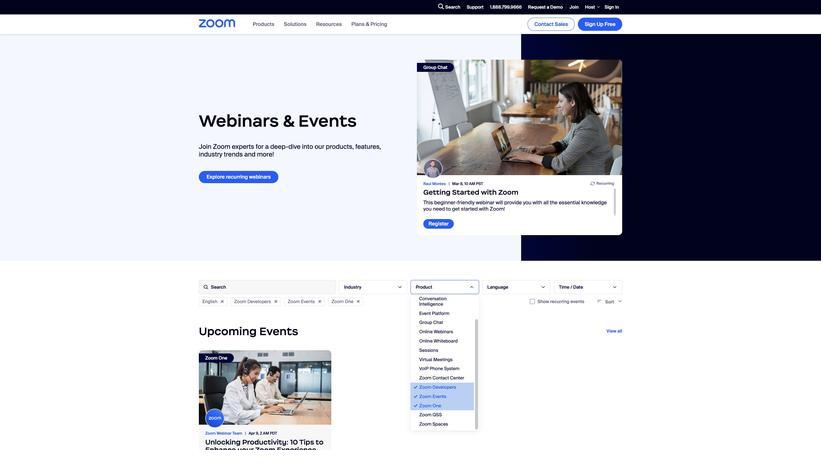 Task type: vqa. For each thing, say whether or not it's contained in the screenshot.
kickstart 2024 with zoom
no



Task type: locate. For each thing, give the bounding box(es) containing it.
1 horizontal spatial to
[[447, 206, 451, 212]]

0 vertical spatial zoom one
[[332, 299, 354, 305]]

group chat
[[424, 65, 448, 70], [420, 320, 444, 326]]

0 vertical spatial &
[[366, 21, 370, 28]]

friendly
[[458, 200, 475, 206]]

mar
[[453, 181, 460, 187]]

team
[[233, 431, 242, 436]]

1 horizontal spatial join
[[570, 4, 579, 10]]

zoom inside the join zoom experts for a deep-dive into our products, features, industry trends and more!
[[213, 143, 231, 151]]

&
[[366, 21, 370, 28], [283, 110, 295, 131]]

products button
[[253, 21, 275, 28]]

a right for
[[265, 143, 269, 151]]

experts
[[232, 143, 254, 151]]

1 horizontal spatial am
[[470, 181, 476, 187]]

search image
[[438, 4, 444, 9]]

productivity:
[[242, 438, 289, 447]]

spaces
[[433, 422, 449, 427]]

0 vertical spatial group chat
[[424, 65, 448, 70]]

search
[[446, 4, 461, 10]]

0 horizontal spatial a
[[265, 143, 269, 151]]

zoom logo image
[[199, 19, 235, 28]]

recurring right the explore
[[226, 174, 248, 181]]

sign for sign in
[[605, 4, 615, 10]]

1 horizontal spatial all
[[618, 329, 623, 334]]

2 horizontal spatial zoom one
[[420, 403, 442, 409]]

deep-
[[271, 143, 289, 151]]

one down industry
[[345, 299, 354, 305]]

1.888.799.9666
[[491, 4, 522, 10]]

sign left up
[[585, 21, 596, 28]]

None search field
[[415, 2, 437, 12]]

show recurring events
[[538, 299, 585, 305]]

intelligence
[[420, 301, 444, 307]]

join inside the join zoom experts for a deep-dive into our products, features, industry trends and more!
[[199, 143, 212, 151]]

0 horizontal spatial join
[[199, 143, 212, 151]]

0 horizontal spatial you
[[424, 206, 432, 212]]

tips
[[300, 438, 314, 447]]

contact
[[535, 21, 554, 28], [433, 375, 449, 381]]

contact down request a demo link
[[535, 21, 554, 28]]

solutions button
[[284, 21, 307, 28]]

zoom one down upcoming
[[205, 355, 228, 361]]

1 vertical spatial to
[[316, 438, 324, 447]]

1 vertical spatial &
[[283, 110, 295, 131]]

events
[[571, 299, 585, 305]]

zoom webinar team image
[[206, 410, 224, 428]]

plans & pricing link
[[352, 21, 388, 28]]

0 horizontal spatial developers
[[248, 299, 271, 305]]

0 horizontal spatial zoom developers
[[234, 299, 271, 305]]

& for webinars
[[283, 110, 295, 131]]

zoom one
[[332, 299, 354, 305], [205, 355, 228, 361], [420, 403, 442, 409]]

0 horizontal spatial &
[[283, 110, 295, 131]]

view all
[[607, 329, 623, 334]]

zoom one down industry
[[332, 299, 354, 305]]

request
[[529, 4, 546, 10]]

0 horizontal spatial zoom one
[[205, 355, 228, 361]]

online for online webinars
[[420, 329, 433, 335]]

1 vertical spatial a
[[265, 143, 269, 151]]

voip
[[420, 366, 429, 372]]

0 horizontal spatial am
[[263, 431, 269, 436]]

0 vertical spatial all
[[544, 200, 549, 206]]

will
[[496, 200, 504, 206]]

zoom developers
[[234, 299, 271, 305], [420, 385, 457, 390]]

explore recurring webinars link
[[199, 171, 279, 183]]

zoom call 16 image
[[417, 60, 623, 175]]

a left demo
[[547, 4, 550, 10]]

1 horizontal spatial recurring
[[551, 299, 570, 305]]

one down upcoming
[[219, 355, 228, 361]]

more!
[[257, 150, 274, 159]]

pricing
[[371, 21, 388, 28]]

sign for sign up free
[[585, 21, 596, 28]]

2 online from the top
[[420, 338, 433, 344]]

0 vertical spatial one
[[345, 299, 354, 305]]

0 vertical spatial join
[[570, 4, 579, 10]]

you left need
[[424, 206, 432, 212]]

upcoming
[[199, 324, 257, 339]]

0 vertical spatial 10
[[465, 181, 469, 187]]

contact down voip phone system
[[433, 375, 449, 381]]

register link
[[424, 219, 454, 229]]

to right tips
[[316, 438, 324, 447]]

zoom
[[213, 143, 231, 151], [499, 188, 519, 197], [234, 299, 247, 305], [288, 299, 300, 305], [332, 299, 344, 305], [205, 355, 218, 361], [420, 375, 432, 381], [420, 385, 432, 390], [420, 394, 432, 400], [420, 403, 432, 409], [420, 412, 432, 418], [420, 422, 432, 427], [205, 431, 216, 436], [255, 446, 276, 450]]

1 vertical spatial am
[[263, 431, 269, 436]]

am left pst
[[470, 181, 476, 187]]

zoom inside unlocking productivity: 10 tips to enhance your zoom experience
[[255, 446, 276, 450]]

0 horizontal spatial sign
[[585, 21, 596, 28]]

0 horizontal spatial webinars
[[199, 110, 279, 131]]

explore
[[207, 174, 225, 181]]

sign up free link
[[579, 18, 623, 31]]

resources
[[316, 21, 342, 28]]

am right 2
[[263, 431, 269, 436]]

apr
[[249, 431, 255, 436]]

1 horizontal spatial sign
[[605, 4, 615, 10]]

group chat link
[[417, 60, 623, 175]]

join left host
[[570, 4, 579, 10]]

to left get at right top
[[447, 206, 451, 212]]

product
[[416, 284, 433, 290]]

meetings
[[434, 357, 453, 363]]

upcoming events
[[199, 324, 299, 339]]

mar 8, 10 am pst
[[453, 181, 484, 187]]

events
[[299, 110, 357, 131], [301, 299, 315, 305], [260, 324, 299, 339], [433, 394, 447, 400]]

0 horizontal spatial to
[[316, 438, 324, 447]]

0 vertical spatial recurring
[[226, 174, 248, 181]]

one up qss
[[433, 403, 442, 409]]

0 vertical spatial zoom developers
[[234, 299, 271, 305]]

trends
[[224, 150, 243, 159]]

0 horizontal spatial recurring
[[226, 174, 248, 181]]

1 vertical spatial online
[[420, 338, 433, 344]]

join left trends
[[199, 143, 212, 151]]

in
[[616, 4, 620, 10]]

qss
[[433, 412, 442, 418]]

1 vertical spatial 10
[[290, 438, 298, 447]]

1 horizontal spatial &
[[366, 21, 370, 28]]

unlocking
[[205, 438, 241, 447]]

0 vertical spatial contact
[[535, 21, 554, 28]]

0 horizontal spatial one
[[219, 355, 228, 361]]

& up the 'dive'
[[283, 110, 295, 131]]

& right the plans
[[366, 21, 370, 28]]

0 vertical spatial chat
[[438, 65, 448, 70]]

view
[[607, 329, 617, 334]]

online up online whiteboard
[[420, 329, 433, 335]]

you
[[524, 200, 532, 206], [424, 206, 432, 212]]

1 online from the top
[[420, 329, 433, 335]]

developers down search field
[[248, 299, 271, 305]]

0 vertical spatial online
[[420, 329, 433, 335]]

webinars
[[199, 110, 279, 131], [434, 329, 454, 335]]

0 vertical spatial zoom events
[[288, 299, 315, 305]]

all right the view
[[618, 329, 623, 334]]

group
[[424, 65, 437, 70], [420, 320, 433, 326]]

10 inside unlocking productivity: 10 tips to enhance your zoom experience
[[290, 438, 298, 447]]

event platform
[[420, 311, 450, 316]]

zoom developers down zoom contact center
[[420, 385, 457, 390]]

pdt
[[270, 431, 277, 436]]

virtual meetings
[[420, 357, 453, 363]]

1 vertical spatial webinars
[[434, 329, 454, 335]]

online up sessions
[[420, 338, 433, 344]]

0 vertical spatial am
[[470, 181, 476, 187]]

1 vertical spatial recurring
[[551, 299, 570, 305]]

recurring for show
[[551, 299, 570, 305]]

1 horizontal spatial contact
[[535, 21, 554, 28]]

1 vertical spatial developers
[[433, 385, 457, 390]]

platform
[[432, 311, 450, 316]]

into
[[302, 143, 313, 151]]

sign left the in
[[605, 4, 615, 10]]

products,
[[326, 143, 354, 151]]

explore recurring webinars
[[207, 174, 271, 181]]

search image
[[438, 4, 444, 9]]

join for join zoom experts for a deep-dive into our products, features, industry trends and more!
[[199, 143, 212, 151]]

sign
[[605, 4, 615, 10], [585, 21, 596, 28]]

0 vertical spatial sign
[[605, 4, 615, 10]]

1 horizontal spatial zoom events
[[420, 394, 447, 400]]

10 left tips
[[290, 438, 298, 447]]

all left the
[[544, 200, 549, 206]]

1 vertical spatial zoom developers
[[420, 385, 457, 390]]

1 vertical spatial group
[[420, 320, 433, 326]]

1 vertical spatial sign
[[585, 21, 596, 28]]

zoom webinar team
[[205, 431, 242, 436]]

0 vertical spatial webinars
[[199, 110, 279, 131]]

online for online whiteboard
[[420, 338, 433, 344]]

our
[[315, 143, 325, 151]]

0 horizontal spatial all
[[544, 200, 549, 206]]

zoom developers down search field
[[234, 299, 271, 305]]

10 for tips
[[290, 438, 298, 447]]

time
[[560, 284, 570, 290]]

10 right 8,
[[465, 181, 469, 187]]

0 vertical spatial group
[[424, 65, 437, 70]]

1 vertical spatial group chat
[[420, 320, 444, 326]]

1 horizontal spatial a
[[547, 4, 550, 10]]

to
[[447, 206, 451, 212], [316, 438, 324, 447]]

you right provide
[[524, 200, 532, 206]]

solutions
[[284, 21, 307, 28]]

getting
[[424, 188, 451, 197]]

zoom inside getting started with zoom this beginner-friendly webinar will provide you with all the essential knowledge you need to get started with zoom!
[[499, 188, 519, 197]]

free
[[605, 21, 616, 28]]

2 vertical spatial one
[[433, 403, 442, 409]]

join
[[570, 4, 579, 10], [199, 143, 212, 151]]

1 horizontal spatial developers
[[433, 385, 457, 390]]

raul montes
[[424, 181, 446, 187]]

webinar
[[217, 431, 232, 436]]

1 horizontal spatial 10
[[465, 181, 469, 187]]

unlocking productivity: 10 tips to enhance your zoom experience
[[205, 438, 324, 450]]

online webinars
[[420, 329, 454, 335]]

join for join
[[570, 4, 579, 10]]

enhance
[[205, 446, 236, 450]]

resources button
[[316, 21, 342, 28]]

essential
[[559, 200, 581, 206]]

webinars up "whiteboard"
[[434, 329, 454, 335]]

one
[[345, 299, 354, 305], [219, 355, 228, 361], [433, 403, 442, 409]]

0 horizontal spatial contact
[[433, 375, 449, 381]]

zoom one up the zoom qss
[[420, 403, 442, 409]]

conversation intelligence
[[420, 296, 447, 307]]

developers down zoom contact center
[[433, 385, 457, 390]]

9,
[[256, 431, 259, 436]]

chat
[[438, 65, 448, 70], [434, 320, 444, 326]]

with left zoom!
[[480, 206, 489, 212]]

0 horizontal spatial 10
[[290, 438, 298, 447]]

industry
[[345, 284, 362, 290]]

0 vertical spatial to
[[447, 206, 451, 212]]

recurring down time
[[551, 299, 570, 305]]

webinars up experts
[[199, 110, 279, 131]]

1 vertical spatial join
[[199, 143, 212, 151]]

8,
[[461, 181, 464, 187]]



Task type: describe. For each thing, give the bounding box(es) containing it.
all inside getting started with zoom this beginner-friendly webinar will provide you with all the essential knowledge you need to get started with zoom!
[[544, 200, 549, 206]]

raul montes link
[[424, 181, 453, 187]]

contact sales
[[535, 21, 569, 28]]

to inside unlocking productivity: 10 tips to enhance your zoom experience
[[316, 438, 324, 447]]

& for plans
[[366, 21, 370, 28]]

recurring
[[597, 181, 615, 186]]

beginner-
[[435, 200, 458, 206]]

montes
[[433, 181, 446, 187]]

to inside getting started with zoom this beginner-friendly webinar will provide you with all the essential knowledge you need to get started with zoom!
[[447, 206, 451, 212]]

0 vertical spatial a
[[547, 4, 550, 10]]

system
[[445, 366, 460, 372]]

sort
[[606, 299, 615, 305]]

host
[[586, 4, 596, 10]]

plans & pricing
[[352, 21, 388, 28]]

language
[[488, 284, 509, 290]]

zoom contact center
[[420, 375, 465, 381]]

a inside the join zoom experts for a deep-dive into our products, features, industry trends and more!
[[265, 143, 269, 151]]

experience
[[277, 446, 317, 450]]

1 horizontal spatial webinars
[[434, 329, 454, 335]]

features,
[[356, 143, 381, 151]]

knowledge
[[582, 200, 608, 206]]

group inside group chat link
[[424, 65, 437, 70]]

up
[[597, 21, 604, 28]]

zoom one link
[[199, 351, 332, 425]]

voip phone system
[[420, 366, 460, 372]]

young asian operator woman agent with headsets working customer service in a call center image
[[199, 351, 332, 425]]

online whiteboard
[[420, 338, 458, 344]]

with left the
[[533, 200, 543, 206]]

center
[[451, 375, 465, 381]]

2 horizontal spatial one
[[433, 403, 442, 409]]

0 horizontal spatial zoom events
[[288, 299, 315, 305]]

this
[[424, 200, 434, 206]]

zoom webinar team link
[[205, 431, 249, 436]]

raul montes image
[[424, 160, 442, 178]]

sales
[[555, 21, 569, 28]]

10 for am
[[465, 181, 469, 187]]

1 horizontal spatial zoom developers
[[420, 385, 457, 390]]

2
[[260, 431, 262, 436]]

request a demo
[[529, 4, 564, 10]]

1 vertical spatial zoom one
[[205, 355, 228, 361]]

1 horizontal spatial one
[[345, 299, 354, 305]]

products
[[253, 21, 275, 28]]

recurring for explore
[[226, 174, 248, 181]]

1 horizontal spatial you
[[524, 200, 532, 206]]

dive
[[289, 143, 301, 151]]

register
[[429, 221, 449, 227]]

1 vertical spatial one
[[219, 355, 228, 361]]

request a demo link
[[525, 0, 567, 14]]

event
[[420, 311, 431, 316]]

show
[[538, 299, 550, 305]]

am for pst
[[470, 181, 476, 187]]

webinar
[[476, 200, 495, 206]]

1 horizontal spatial zoom one
[[332, 299, 354, 305]]

english
[[203, 299, 218, 305]]

2 vertical spatial zoom one
[[420, 403, 442, 409]]

1.888.799.9666 link
[[487, 0, 525, 14]]

and
[[245, 150, 256, 159]]

support link
[[464, 0, 487, 14]]

zoom qss
[[420, 412, 442, 418]]

virtual
[[420, 357, 433, 363]]

pst
[[477, 181, 484, 187]]

your
[[238, 446, 254, 450]]

1 vertical spatial all
[[618, 329, 623, 334]]

with up webinar
[[481, 188, 497, 197]]

join zoom experts for a deep-dive into our products, features, industry trends and more!
[[199, 143, 381, 159]]

Search field
[[199, 280, 336, 294]]

need
[[433, 206, 445, 212]]

am for pdt
[[263, 431, 269, 436]]

1 vertical spatial zoom events
[[420, 394, 447, 400]]

host button
[[583, 0, 602, 14]]

plans
[[352, 21, 365, 28]]

raul
[[424, 181, 432, 187]]

date
[[574, 284, 584, 290]]

sign in link
[[602, 0, 623, 14]]

/
[[571, 284, 573, 290]]

zoom spaces
[[420, 422, 449, 427]]

provide
[[505, 200, 522, 206]]

webinars
[[249, 174, 271, 181]]

1 vertical spatial contact
[[433, 375, 449, 381]]

get
[[453, 206, 460, 212]]

1 vertical spatial chat
[[434, 320, 444, 326]]

sessions
[[420, 348, 439, 353]]

demo
[[551, 4, 564, 10]]

time / date
[[560, 284, 584, 290]]

getting started with zoom this beginner-friendly webinar will provide you with all the essential knowledge you need to get started with zoom!
[[424, 188, 608, 212]]

started
[[461, 206, 478, 212]]

for
[[256, 143, 264, 151]]

0 vertical spatial developers
[[248, 299, 271, 305]]

join link
[[567, 0, 583, 14]]

industry
[[199, 150, 223, 159]]

contact sales link
[[528, 18, 575, 31]]

sign in
[[605, 4, 620, 10]]

apr 9, 2 am pdt
[[249, 431, 277, 436]]



